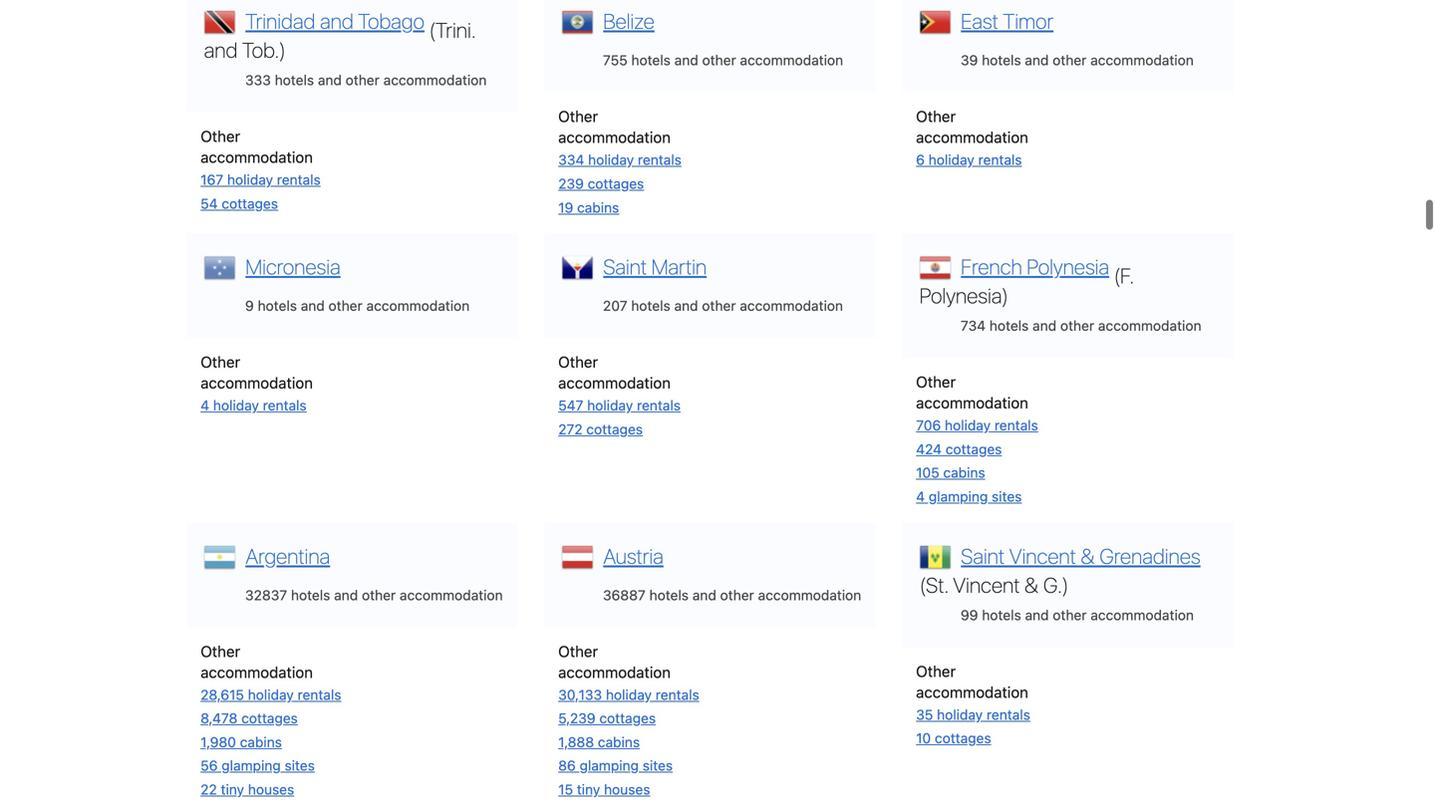 Task type: vqa. For each thing, say whether or not it's contained in the screenshot.
confirmed
no



Task type: locate. For each thing, give the bounding box(es) containing it.
cabins for french polynesia
[[944, 465, 986, 481]]

& left g.)
[[1025, 573, 1040, 598]]

other up 334
[[559, 107, 598, 125]]

rentals for argentina
[[298, 687, 342, 703]]

other accommodation 4 holiday rentals
[[201, 353, 313, 414]]

1 tiny from the left
[[221, 782, 244, 798]]

4 glamping sites link
[[917, 489, 1023, 505]]

56 glamping sites link
[[201, 758, 315, 774]]

other accommodation 35 holiday rentals 10 cottages
[[917, 662, 1031, 747]]

and down the (trini. and tob.)
[[318, 72, 342, 88]]

holiday
[[588, 152, 634, 168], [929, 152, 975, 168], [227, 172, 273, 188], [213, 397, 259, 414], [587, 397, 633, 414], [945, 417, 991, 434], [248, 687, 294, 703], [606, 687, 652, 703], [937, 707, 983, 723]]

other up 167
[[201, 127, 240, 145]]

1 vertical spatial vincent
[[953, 573, 1021, 598]]

holiday inside "other accommodation 28,615 holiday rentals 8,478 cottages 1,980 cabins 56 glamping sites 22 tiny houses"
[[248, 687, 294, 703]]

99 hotels and other accommodation
[[961, 607, 1195, 623]]

0 horizontal spatial tiny
[[221, 782, 244, 798]]

cottages down 167 holiday rentals link
[[222, 195, 278, 212]]

rentals inside "other accommodation 28,615 holiday rentals 8,478 cottages 1,980 cabins 56 glamping sites 22 tiny houses"
[[298, 687, 342, 703]]

35
[[917, 707, 934, 723]]

and right '32837'
[[334, 587, 358, 604]]

sites down 424 cottages link in the bottom right of the page
[[992, 489, 1023, 505]]

35 holiday rentals link
[[917, 707, 1031, 723]]

sites inside other accommodation 706 holiday rentals 424 cottages 105 cabins 4 glamping sites
[[992, 489, 1023, 505]]

4 inside other accommodation 4 holiday rentals
[[201, 397, 209, 414]]

cottages for argentina
[[241, 711, 298, 727]]

hotels for austria
[[650, 587, 689, 604]]

and left "tob.)"
[[204, 38, 238, 63]]

4
[[201, 397, 209, 414], [917, 489, 925, 505]]

272 cottages link
[[559, 421, 643, 438]]

cabins inside other accommodation 706 holiday rentals 424 cottages 105 cabins 4 glamping sites
[[944, 465, 986, 481]]

cottages inside other accommodation 334 holiday rentals 239 cottages 19 cabins
[[588, 175, 644, 192]]

0 horizontal spatial glamping
[[222, 758, 281, 774]]

cottages inside other accommodation 706 holiday rentals 424 cottages 105 cabins 4 glamping sites
[[946, 441, 1003, 458]]

and down (f. polynesia)
[[1033, 318, 1057, 334]]

1 horizontal spatial houses
[[604, 782, 651, 798]]

333
[[245, 72, 271, 88]]

cabins
[[577, 199, 620, 216], [944, 465, 986, 481], [240, 734, 282, 751], [598, 734, 640, 751]]

holiday inside the other accommodation 30,133 holiday rentals 5,239 cottages 1,888 cabins 86 glamping sites 15 tiny houses
[[606, 687, 652, 703]]

rentals inside other accommodation 706 holiday rentals 424 cottages 105 cabins 4 glamping sites
[[995, 417, 1039, 434]]

houses
[[248, 782, 294, 798], [604, 782, 651, 798]]

holiday inside other accommodation 706 holiday rentals 424 cottages 105 cabins 4 glamping sites
[[945, 417, 991, 434]]

1 horizontal spatial tiny
[[577, 782, 601, 798]]

accommodation
[[740, 52, 844, 69], [1091, 52, 1194, 69], [384, 72, 487, 88], [559, 128, 671, 146], [917, 128, 1029, 146], [201, 148, 313, 166], [367, 298, 470, 314], [740, 298, 844, 314], [1099, 318, 1202, 334], [201, 374, 313, 392], [559, 374, 671, 392], [917, 394, 1029, 412], [400, 587, 503, 604], [758, 587, 862, 604], [1091, 607, 1195, 623], [201, 663, 313, 681], [559, 663, 671, 681], [917, 683, 1029, 701]]

cabins up 4 glamping sites "link"
[[944, 465, 986, 481]]

cabins up the 86 glamping sites link
[[598, 734, 640, 751]]

sites inside "other accommodation 28,615 holiday rentals 8,478 cottages 1,980 cabins 56 glamping sites 22 tiny houses"
[[285, 758, 315, 774]]

other inside "other accommodation 28,615 holiday rentals 8,478 cottages 1,980 cabins 56 glamping sites 22 tiny houses"
[[201, 642, 240, 660]]

accommodation inside other accommodation 334 holiday rentals 239 cottages 19 cabins
[[559, 128, 671, 146]]

22 tiny houses link
[[201, 782, 294, 798]]

saint up 207
[[604, 254, 647, 279]]

holiday for austria
[[606, 687, 652, 703]]

hotels right 36887
[[650, 587, 689, 604]]

0 horizontal spatial saint
[[604, 254, 647, 279]]

saint vincent & grenadines (st. vincent & g.)
[[920, 544, 1201, 598]]

105
[[917, 465, 940, 481]]

15 tiny houses link
[[559, 782, 651, 798]]

99
[[961, 607, 979, 623]]

rentals inside other accommodation 547 holiday rentals 272 cottages
[[637, 397, 681, 414]]

accommodation inside other accommodation 547 holiday rentals 272 cottages
[[559, 374, 671, 392]]

and right 36887
[[693, 587, 717, 604]]

2 houses from the left
[[604, 782, 651, 798]]

2 horizontal spatial glamping
[[929, 489, 988, 505]]

0 horizontal spatial 4
[[201, 397, 209, 414]]

belize
[[604, 9, 655, 34]]

10
[[917, 730, 932, 747]]

and down timor
[[1025, 52, 1049, 69]]

hotels for micronesia
[[258, 298, 297, 314]]

saint for martin
[[604, 254, 647, 279]]

39
[[961, 52, 979, 69]]

734
[[961, 318, 986, 334]]

cottages inside 'other accommodation 35 holiday rentals 10 cottages'
[[935, 730, 992, 747]]

0 vertical spatial saint
[[604, 254, 647, 279]]

other inside other accommodation 706 holiday rentals 424 cottages 105 cabins 4 glamping sites
[[917, 373, 956, 391]]

(st.
[[920, 573, 949, 598]]

cottages down 30,133 holiday rentals link
[[600, 711, 656, 727]]

1,888
[[559, 734, 594, 751]]

0 vertical spatial 4
[[201, 397, 209, 414]]

belize link
[[599, 6, 655, 34]]

rentals inside other accommodation 334 holiday rentals 239 cottages 19 cabins
[[638, 152, 682, 168]]

&
[[1081, 544, 1096, 569], [1025, 573, 1040, 598]]

4 inside other accommodation 706 holiday rentals 424 cottages 105 cabins 4 glamping sites
[[917, 489, 925, 505]]

1 vertical spatial &
[[1025, 573, 1040, 598]]

cabins inside the other accommodation 30,133 holiday rentals 5,239 cottages 1,888 cabins 86 glamping sites 15 tiny houses
[[598, 734, 640, 751]]

rentals inside other accommodation 167 holiday rentals 54 cottages
[[277, 172, 321, 188]]

tiny for austria
[[577, 782, 601, 798]]

holiday inside 'other accommodation 35 holiday rentals 10 cottages'
[[937, 707, 983, 723]]

9 hotels and other accommodation
[[245, 298, 470, 314]]

holiday inside other accommodation 334 holiday rentals 239 cottages 19 cabins
[[588, 152, 634, 168]]

hotels right 333
[[275, 72, 314, 88]]

other accommodation 6 holiday rentals
[[917, 107, 1029, 168]]

glamping down 105 cabins link
[[929, 489, 988, 505]]

cabins up 56 glamping sites link
[[240, 734, 282, 751]]

holiday inside other accommodation 547 holiday rentals 272 cottages
[[587, 397, 633, 414]]

glamping inside the other accommodation 30,133 holiday rentals 5,239 cottages 1,888 cabins 86 glamping sites 15 tiny houses
[[580, 758, 639, 774]]

other
[[703, 52, 737, 69], [1053, 52, 1087, 69], [346, 72, 380, 88], [329, 298, 363, 314], [702, 298, 736, 314], [1061, 318, 1095, 334], [362, 587, 396, 604], [721, 587, 755, 604], [1053, 607, 1087, 623]]

1 horizontal spatial 4
[[917, 489, 925, 505]]

1,980
[[201, 734, 236, 751]]

other for east timor
[[917, 107, 956, 125]]

cottages down '334 holiday rentals' link
[[588, 175, 644, 192]]

hotels right '32837'
[[291, 587, 330, 604]]

french
[[961, 254, 1023, 279]]

vincent up g.)
[[1010, 544, 1077, 569]]

holiday inside other accommodation 6 holiday rentals
[[929, 152, 975, 168]]

and
[[320, 9, 354, 34], [204, 38, 238, 63], [675, 52, 699, 69], [1025, 52, 1049, 69], [318, 72, 342, 88], [301, 298, 325, 314], [675, 298, 699, 314], [1033, 318, 1057, 334], [334, 587, 358, 604], [693, 587, 717, 604], [1026, 607, 1050, 623]]

and right the 755
[[675, 52, 699, 69]]

french polynesia link
[[957, 252, 1110, 279]]

cottages inside other accommodation 547 holiday rentals 272 cottages
[[587, 421, 643, 438]]

other inside other accommodation 4 holiday rentals
[[201, 353, 240, 371]]

other inside the other accommodation 30,133 holiday rentals 5,239 cottages 1,888 cabins 86 glamping sites 15 tiny houses
[[559, 642, 598, 660]]

houses inside "other accommodation 28,615 holiday rentals 8,478 cottages 1,980 cabins 56 glamping sites 22 tiny houses"
[[248, 782, 294, 798]]

cottages down 706 holiday rentals link
[[946, 441, 1003, 458]]

houses down 56 glamping sites link
[[248, 782, 294, 798]]

houses down the 86 glamping sites link
[[604, 782, 651, 798]]

martin
[[652, 254, 707, 279]]

hotels right 9
[[258, 298, 297, 314]]

other up 28,615
[[201, 642, 240, 660]]

1 horizontal spatial saint
[[961, 544, 1005, 569]]

39 hotels and other accommodation
[[961, 52, 1194, 69]]

other for saint martin
[[559, 353, 598, 371]]

hotels right the 39
[[982, 52, 1022, 69]]

706
[[917, 417, 942, 434]]

sites up 15 tiny houses "link" in the left of the page
[[643, 758, 673, 774]]

other inside other accommodation 334 holiday rentals 239 cottages 19 cabins
[[559, 107, 598, 125]]

east
[[961, 9, 999, 34]]

holiday for argentina
[[248, 687, 294, 703]]

rentals for micronesia
[[263, 397, 307, 414]]

cottages inside "other accommodation 28,615 holiday rentals 8,478 cottages 1,980 cabins 56 glamping sites 22 tiny houses"
[[241, 711, 298, 727]]

saint up 99
[[961, 544, 1005, 569]]

saint for vincent
[[961, 544, 1005, 569]]

rentals for saint martin
[[637, 397, 681, 414]]

cottages for austria
[[600, 711, 656, 727]]

other inside other accommodation 167 holiday rentals 54 cottages
[[201, 127, 240, 145]]

tiny right 15
[[577, 782, 601, 798]]

rentals inside other accommodation 6 holiday rentals
[[979, 152, 1023, 168]]

6
[[917, 152, 925, 168]]

other up 6
[[917, 107, 956, 125]]

and down g.)
[[1026, 607, 1050, 623]]

and for argentina
[[334, 587, 358, 604]]

and for east timor
[[1025, 52, 1049, 69]]

cottages for trinidad and tobago
[[222, 195, 278, 212]]

other accommodation 28,615 holiday rentals 8,478 cottages 1,980 cabins 56 glamping sites 22 tiny houses
[[201, 642, 342, 798]]

rentals for austria
[[656, 687, 700, 703]]

2 horizontal spatial sites
[[992, 489, 1023, 505]]

vincent up 99
[[953, 573, 1021, 598]]

other inside other accommodation 547 holiday rentals 272 cottages
[[559, 353, 598, 371]]

glamping up 15 tiny houses "link" in the left of the page
[[580, 758, 639, 774]]

(f.
[[1115, 263, 1134, 288]]

0 horizontal spatial sites
[[285, 758, 315, 774]]

holiday for belize
[[588, 152, 634, 168]]

glamping inside other accommodation 706 holiday rentals 424 cottages 105 cabins 4 glamping sites
[[929, 489, 988, 505]]

cabins inside "other accommodation 28,615 holiday rentals 8,478 cottages 1,980 cabins 56 glamping sites 22 tiny houses"
[[240, 734, 282, 751]]

rentals
[[638, 152, 682, 168], [979, 152, 1023, 168], [277, 172, 321, 188], [263, 397, 307, 414], [637, 397, 681, 414], [995, 417, 1039, 434], [298, 687, 342, 703], [656, 687, 700, 703], [987, 707, 1031, 723]]

cabins inside other accommodation 334 holiday rentals 239 cottages 19 cabins
[[577, 199, 620, 216]]

glamping up 22 tiny houses link
[[222, 758, 281, 774]]

and down micronesia
[[301, 298, 325, 314]]

334 holiday rentals link
[[559, 152, 682, 168]]

holiday for micronesia
[[213, 397, 259, 414]]

other accommodation 547 holiday rentals 272 cottages
[[559, 353, 681, 438]]

tiny right 22
[[221, 782, 244, 798]]

hotels right 734 at the right top of page
[[990, 318, 1029, 334]]

rentals for belize
[[638, 152, 682, 168]]

cabins down 239 cottages "link"
[[577, 199, 620, 216]]

rentals for trinidad and tobago
[[277, 172, 321, 188]]

austria link
[[599, 541, 664, 569]]

cottages down '28,615 holiday rentals' link
[[241, 711, 298, 727]]

0 vertical spatial vincent
[[1010, 544, 1077, 569]]

other up "547"
[[559, 353, 598, 371]]

207 hotels and other accommodation
[[603, 298, 844, 314]]

tiny
[[221, 782, 244, 798], [577, 782, 601, 798]]

houses inside the other accommodation 30,133 holiday rentals 5,239 cottages 1,888 cabins 86 glamping sites 15 tiny houses
[[604, 782, 651, 798]]

glamping
[[929, 489, 988, 505], [222, 758, 281, 774], [580, 758, 639, 774]]

sites inside the other accommodation 30,133 holiday rentals 5,239 cottages 1,888 cabins 86 glamping sites 15 tiny houses
[[643, 758, 673, 774]]

hotels right 207
[[631, 298, 671, 314]]

cottages inside other accommodation 167 holiday rentals 54 cottages
[[222, 195, 278, 212]]

rentals inside the other accommodation 30,133 holiday rentals 5,239 cottages 1,888 cabins 86 glamping sites 15 tiny houses
[[656, 687, 700, 703]]

cottages inside the other accommodation 30,133 holiday rentals 5,239 cottages 1,888 cabins 86 glamping sites 15 tiny houses
[[600, 711, 656, 727]]

other up 30,133
[[559, 642, 598, 660]]

other
[[559, 107, 598, 125], [917, 107, 956, 125], [201, 127, 240, 145], [201, 353, 240, 371], [559, 353, 598, 371], [917, 373, 956, 391], [201, 642, 240, 660], [559, 642, 598, 660], [917, 662, 956, 680]]

0 horizontal spatial houses
[[248, 782, 294, 798]]

cottages
[[588, 175, 644, 192], [222, 195, 278, 212], [587, 421, 643, 438], [946, 441, 1003, 458], [241, 711, 298, 727], [600, 711, 656, 727], [935, 730, 992, 747]]

holiday for saint martin
[[587, 397, 633, 414]]

other up 706
[[917, 373, 956, 391]]

glamping for french polynesia
[[929, 489, 988, 505]]

& up 99 hotels and other accommodation
[[1081, 544, 1096, 569]]

1 houses from the left
[[248, 782, 294, 798]]

1 vertical spatial 4
[[917, 489, 925, 505]]

sites
[[992, 489, 1023, 505], [285, 758, 315, 774], [643, 758, 673, 774]]

and for belize
[[675, 52, 699, 69]]

cottages down 547 holiday rentals link
[[587, 421, 643, 438]]

rentals inside other accommodation 4 holiday rentals
[[263, 397, 307, 414]]

1 horizontal spatial glamping
[[580, 758, 639, 774]]

other up 4 holiday rentals link
[[201, 353, 240, 371]]

other for belize
[[703, 52, 737, 69]]

other up 35
[[917, 662, 956, 680]]

saint inside saint vincent & grenadines (st. vincent & g.)
[[961, 544, 1005, 569]]

sites up 22 tiny houses link
[[285, 758, 315, 774]]

other for belize
[[559, 107, 598, 125]]

other inside other accommodation 6 holiday rentals
[[917, 107, 956, 125]]

54
[[201, 195, 218, 212]]

glamping inside "other accommodation 28,615 holiday rentals 8,478 cottages 1,980 cabins 56 glamping sites 22 tiny houses"
[[222, 758, 281, 774]]

cottages down 35 holiday rentals link
[[935, 730, 992, 747]]

0 vertical spatial &
[[1081, 544, 1096, 569]]

2 tiny from the left
[[577, 782, 601, 798]]

hotels right 99
[[982, 607, 1022, 623]]

0 horizontal spatial &
[[1025, 573, 1040, 598]]

hotels
[[632, 52, 671, 69], [982, 52, 1022, 69], [275, 72, 314, 88], [258, 298, 297, 314], [631, 298, 671, 314], [990, 318, 1029, 334], [291, 587, 330, 604], [650, 587, 689, 604], [982, 607, 1022, 623]]

french polynesia
[[961, 254, 1110, 279]]

tiny inside the other accommodation 30,133 holiday rentals 5,239 cottages 1,888 cabins 86 glamping sites 15 tiny houses
[[577, 782, 601, 798]]

tiny inside "other accommodation 28,615 holiday rentals 8,478 cottages 1,980 cabins 56 glamping sites 22 tiny houses"
[[221, 782, 244, 798]]

houses for austria
[[604, 782, 651, 798]]

19 cabins link
[[559, 199, 620, 216]]

cabins for belize
[[577, 199, 620, 216]]

holiday inside other accommodation 167 holiday rentals 54 cottages
[[227, 172, 273, 188]]

hotels right the 755
[[632, 52, 671, 69]]

1 horizontal spatial sites
[[643, 758, 673, 774]]

19
[[559, 199, 574, 216]]

saint martin
[[604, 254, 707, 279]]

other for austria
[[559, 642, 598, 660]]

1 horizontal spatial &
[[1081, 544, 1096, 569]]

holiday inside other accommodation 4 holiday rentals
[[213, 397, 259, 414]]

and down the martin at the top left
[[675, 298, 699, 314]]

hotels for saint martin
[[631, 298, 671, 314]]

other accommodation 30,133 holiday rentals 5,239 cottages 1,888 cabins 86 glamping sites 15 tiny houses
[[559, 642, 700, 798]]

and for french polynesia
[[1033, 318, 1057, 334]]

sites for argentina
[[285, 758, 315, 774]]

1 vertical spatial saint
[[961, 544, 1005, 569]]



Task type: describe. For each thing, give the bounding box(es) containing it.
other for austria
[[721, 587, 755, 604]]

5,239
[[559, 711, 596, 727]]

austria
[[604, 544, 664, 569]]

and left tobago at left top
[[320, 9, 354, 34]]

trinidad and tobago
[[246, 9, 425, 34]]

86
[[559, 758, 576, 774]]

tobago
[[358, 9, 425, 34]]

cottages for saint martin
[[587, 421, 643, 438]]

polynesia
[[1027, 254, 1110, 279]]

755 hotels and other accommodation
[[603, 52, 844, 69]]

86 glamping sites link
[[559, 758, 673, 774]]

9
[[245, 298, 254, 314]]

8,478 cottages link
[[201, 711, 298, 727]]

other for trinidad and tobago
[[201, 127, 240, 145]]

56
[[201, 758, 218, 774]]

rentals for east timor
[[979, 152, 1023, 168]]

other accommodation 706 holiday rentals 424 cottages 105 cabins 4 glamping sites
[[917, 373, 1039, 505]]

207
[[603, 298, 628, 314]]

167 holiday rentals link
[[201, 172, 321, 188]]

tob.)
[[242, 38, 286, 63]]

333 hotels and other accommodation
[[245, 72, 487, 88]]

15
[[559, 782, 573, 798]]

hotels for french polynesia
[[990, 318, 1029, 334]]

holiday for french polynesia
[[945, 417, 991, 434]]

32837 hotels and other accommodation
[[245, 587, 503, 604]]

other for micronesia
[[329, 298, 363, 314]]

accommodation inside the other accommodation 30,133 holiday rentals 5,239 cottages 1,888 cabins 86 glamping sites 15 tiny houses
[[559, 663, 671, 681]]

saint martin link
[[599, 252, 707, 279]]

8,478
[[201, 711, 238, 727]]

rentals for french polynesia
[[995, 417, 1039, 434]]

glamping for austria
[[580, 758, 639, 774]]

timor
[[1003, 9, 1054, 34]]

glamping for argentina
[[222, 758, 281, 774]]

argentina
[[246, 544, 330, 569]]

(f. polynesia)
[[920, 263, 1134, 308]]

rentals inside 'other accommodation 35 holiday rentals 10 cottages'
[[987, 707, 1031, 723]]

hotels for belize
[[632, 52, 671, 69]]

36887 hotels and other accommodation
[[603, 587, 862, 604]]

547
[[559, 397, 584, 414]]

micronesia link
[[241, 252, 341, 279]]

and for austria
[[693, 587, 717, 604]]

sites for austria
[[643, 758, 673, 774]]

east timor
[[961, 9, 1054, 34]]

and for saint martin
[[675, 298, 699, 314]]

1,888 cabins link
[[559, 734, 640, 751]]

6 holiday rentals link
[[917, 152, 1023, 168]]

accommodation inside other accommodation 167 holiday rentals 54 cottages
[[201, 148, 313, 166]]

east timor link
[[957, 6, 1054, 34]]

and for trinidad and tobago
[[318, 72, 342, 88]]

accommodation inside "other accommodation 28,615 holiday rentals 8,478 cottages 1,980 cabins 56 glamping sites 22 tiny houses"
[[201, 663, 313, 681]]

micronesia
[[246, 254, 341, 279]]

other accommodation 334 holiday rentals 239 cottages 19 cabins
[[559, 107, 682, 216]]

trinidad and tobago link
[[241, 6, 425, 34]]

trinidad
[[246, 9, 316, 34]]

cabins for argentina
[[240, 734, 282, 751]]

houses for argentina
[[248, 782, 294, 798]]

other for argentina
[[362, 587, 396, 604]]

tiny for argentina
[[221, 782, 244, 798]]

734 hotels and other accommodation
[[961, 318, 1202, 334]]

other for argentina
[[201, 642, 240, 660]]

272
[[559, 421, 583, 438]]

holiday for east timor
[[929, 152, 975, 168]]

other for east timor
[[1053, 52, 1087, 69]]

167
[[201, 172, 223, 188]]

cabins for austria
[[598, 734, 640, 751]]

28,615
[[201, 687, 244, 703]]

g.)
[[1044, 573, 1069, 598]]

1,980 cabins link
[[201, 734, 282, 751]]

424
[[917, 441, 942, 458]]

334
[[559, 152, 585, 168]]

saint vincent & grenadines link
[[957, 541, 1201, 569]]

5,239 cottages link
[[559, 711, 656, 727]]

accommodation inside other accommodation 706 holiday rentals 424 cottages 105 cabins 4 glamping sites
[[917, 394, 1029, 412]]

30,133 holiday rentals link
[[559, 687, 700, 703]]

706 holiday rentals link
[[917, 417, 1039, 434]]

547 holiday rentals link
[[559, 397, 681, 414]]

hotels for east timor
[[982, 52, 1022, 69]]

239
[[559, 175, 584, 192]]

other for saint martin
[[702, 298, 736, 314]]

grenadines
[[1100, 544, 1201, 569]]

424 cottages link
[[917, 441, 1003, 458]]

cottages for belize
[[588, 175, 644, 192]]

other accommodation 167 holiday rentals 54 cottages
[[201, 127, 321, 212]]

and inside the (trini. and tob.)
[[204, 38, 238, 63]]

accommodation inside 'other accommodation 35 holiday rentals 10 cottages'
[[917, 683, 1029, 701]]

sites for french polynesia
[[992, 489, 1023, 505]]

polynesia)
[[920, 283, 1009, 308]]

54 cottages link
[[201, 195, 278, 212]]

755
[[603, 52, 628, 69]]

other for trinidad and tobago
[[346, 72, 380, 88]]

hotels for trinidad and tobago
[[275, 72, 314, 88]]

holiday for trinidad and tobago
[[227, 172, 273, 188]]

4 holiday rentals link
[[201, 397, 307, 414]]

10 cottages link
[[917, 730, 992, 747]]

(trini.
[[429, 18, 476, 43]]

105 cabins link
[[917, 465, 986, 481]]

28,615 holiday rentals link
[[201, 687, 342, 703]]

cottages for french polynesia
[[946, 441, 1003, 458]]

30,133
[[559, 687, 602, 703]]

32837
[[245, 587, 287, 604]]

other inside 'other accommodation 35 holiday rentals 10 cottages'
[[917, 662, 956, 680]]

other for french polynesia
[[1061, 318, 1095, 334]]

and for micronesia
[[301, 298, 325, 314]]

other for micronesia
[[201, 353, 240, 371]]

hotels for argentina
[[291, 587, 330, 604]]

other for french polynesia
[[917, 373, 956, 391]]

argentina link
[[241, 541, 330, 569]]

239 cottages link
[[559, 175, 644, 192]]



